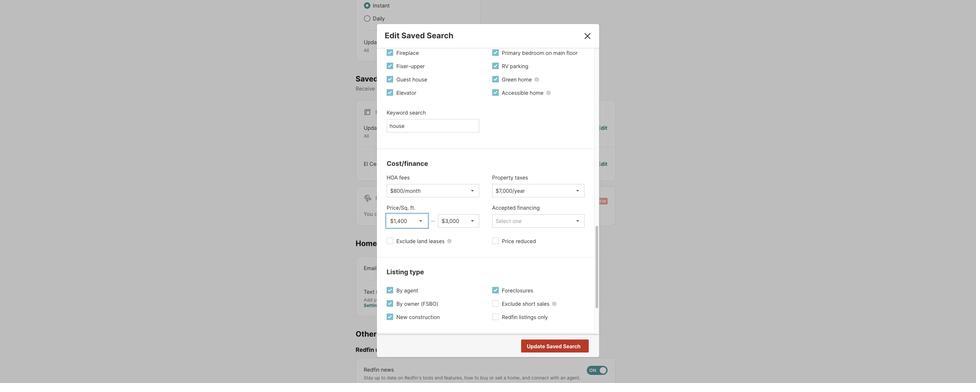 Task type: locate. For each thing, give the bounding box(es) containing it.
fireplace
[[397, 50, 419, 56]]

search inside button
[[563, 344, 581, 350]]

how
[[464, 375, 473, 381]]

1 for from the top
[[376, 109, 386, 116]]

2 by from the top
[[397, 301, 403, 308]]

searching
[[457, 211, 481, 217]]

0 vertical spatial update
[[364, 39, 382, 46]]

all
[[364, 47, 369, 53], [364, 133, 369, 139]]

taxes
[[515, 175, 528, 181]]

for
[[376, 109, 386, 116], [376, 195, 386, 202]]

2 and from the left
[[522, 375, 530, 381]]

on inside edit saved search 'dialog'
[[546, 50, 552, 56]]

1 vertical spatial home
[[530, 90, 544, 96]]

to
[[381, 375, 386, 381], [475, 375, 479, 381]]

receive
[[356, 86, 375, 92]]

list box right — on the left of the page
[[438, 215, 479, 228]]

1 vertical spatial edit button
[[598, 160, 608, 168]]

list box up financing
[[492, 184, 585, 198]]

redfin for redfin updates
[[356, 347, 374, 354]]

1 vertical spatial searches
[[419, 211, 441, 217]]

0 vertical spatial on
[[546, 50, 552, 56]]

on inside the 'redfin news stay up to date on redfin's tools and features, how to buy or sell a home, and connect with an agent.'
[[398, 375, 403, 381]]

accepted financing
[[492, 205, 540, 211]]

your inside saved searches receive timely notifications based on your preferred search filters.
[[449, 86, 460, 92]]

home up the accessible home
[[518, 77, 532, 83]]

0 vertical spatial update types all
[[364, 39, 397, 53]]

redfin
[[502, 314, 518, 321], [356, 347, 374, 354], [364, 367, 380, 373]]

1 horizontal spatial search
[[563, 344, 581, 350]]

1 vertical spatial update types all
[[364, 125, 397, 139]]

0 horizontal spatial searches
[[380, 74, 414, 83]]

update types all down for sale
[[364, 125, 397, 139]]

1 vertical spatial search
[[563, 344, 581, 350]]

home
[[518, 77, 532, 83], [530, 90, 544, 96]]

all down daily radio
[[364, 47, 369, 53]]

house
[[413, 77, 427, 83]]

for for for sale
[[376, 109, 386, 116]]

saved inside saved searches receive timely notifications based on your preferred search filters.
[[356, 74, 378, 83]]

list box
[[387, 184, 479, 198], [492, 184, 585, 198], [387, 215, 428, 228], [438, 215, 479, 228], [492, 215, 585, 228]]

0 horizontal spatial search
[[427, 31, 454, 40]]

property taxes
[[492, 175, 528, 181]]

on right based
[[441, 86, 447, 92]]

1 horizontal spatial searches
[[419, 211, 441, 217]]

edit saved search element
[[385, 31, 576, 40]]

text (sms)
[[364, 289, 391, 295]]

update down daily radio
[[364, 39, 382, 46]]

list box down financing
[[492, 215, 585, 228]]

0 horizontal spatial search
[[410, 110, 426, 116]]

listing type
[[387, 269, 424, 276]]

0 vertical spatial search
[[427, 31, 454, 40]]

account
[[422, 297, 441, 303]]

for left sale
[[376, 109, 386, 116]]

your left preferred
[[449, 86, 460, 92]]

1 horizontal spatial exclude
[[502, 301, 521, 308]]

create
[[385, 211, 400, 217]]

on
[[546, 50, 552, 56], [441, 86, 447, 92], [398, 375, 403, 381]]

short
[[523, 301, 536, 308]]

1 horizontal spatial and
[[522, 375, 530, 381]]

land
[[417, 238, 428, 245]]

redfin down other
[[356, 347, 374, 354]]

1 and from the left
[[435, 375, 443, 381]]

price/sq. ft.
[[387, 205, 416, 211]]

features,
[[444, 375, 463, 381]]

saved
[[402, 31, 425, 40], [356, 74, 378, 83], [402, 211, 417, 217], [547, 344, 562, 350]]

searches down fixer-
[[380, 74, 414, 83]]

filters.
[[503, 86, 519, 92]]

search for update saved search
[[563, 344, 581, 350]]

redfin left listings in the right of the page
[[502, 314, 518, 321]]

other emails
[[356, 330, 402, 339]]

2 vertical spatial redfin
[[364, 367, 380, 373]]

search inside 'dialog'
[[410, 110, 426, 116]]

2 for from the top
[[376, 195, 386, 202]]

list box for property taxes
[[492, 184, 585, 198]]

0 vertical spatial your
[[449, 86, 460, 92]]

1 vertical spatial search
[[410, 110, 426, 116]]

1 horizontal spatial your
[[449, 86, 460, 92]]

e.g. office, balcony, modern text field
[[390, 123, 476, 129]]

1 vertical spatial types
[[383, 125, 397, 131]]

redfin inside edit saved search 'dialog'
[[502, 314, 518, 321]]

upper
[[411, 63, 425, 70]]

1 horizontal spatial to
[[475, 375, 479, 381]]

searches up — on the left of the page
[[419, 211, 441, 217]]

on inside saved searches receive timely notifications based on your preferred search filters.
[[441, 86, 447, 92]]

elevator
[[397, 90, 416, 96]]

update left no
[[527, 344, 545, 350]]

by
[[397, 288, 403, 294], [397, 301, 403, 308]]

0 vertical spatial searches
[[380, 74, 414, 83]]

no results
[[555, 344, 580, 350]]

1 vertical spatial on
[[441, 86, 447, 92]]

and right home,
[[522, 375, 530, 381]]

0 horizontal spatial and
[[435, 375, 443, 381]]

no results button
[[547, 341, 588, 354]]

1 update types all from the top
[[364, 39, 397, 53]]

1 vertical spatial for
[[376, 195, 386, 202]]

update
[[364, 39, 382, 46], [364, 125, 382, 131], [527, 344, 545, 350]]

redfin up stay
[[364, 367, 380, 373]]

2 vertical spatial on
[[398, 375, 403, 381]]

1 all from the top
[[364, 47, 369, 53]]

redfin news stay up to date on redfin's tools and features, how to buy or sell a home, and connect with an agent.
[[364, 367, 581, 381]]

to right 'up'
[[381, 375, 386, 381]]

0 vertical spatial search
[[485, 86, 502, 92]]

0 vertical spatial types
[[383, 39, 397, 46]]

0 horizontal spatial on
[[398, 375, 403, 381]]

on left main
[[546, 50, 552, 56]]

home,
[[508, 375, 521, 381]]

redfin inside the 'redfin news stay up to date on redfin's tools and features, how to buy or sell a home, and connect with an agent.'
[[364, 367, 380, 373]]

edit
[[385, 31, 400, 40], [598, 125, 608, 131], [598, 161, 608, 167]]

0 vertical spatial all
[[364, 47, 369, 53]]

types up fireplace
[[383, 39, 397, 46]]

1 vertical spatial your
[[374, 297, 383, 303]]

1 vertical spatial by
[[397, 301, 403, 308]]

2 update types all from the top
[[364, 125, 397, 139]]

green home
[[502, 77, 532, 83]]

fixer-upper
[[397, 63, 425, 70]]

an
[[561, 375, 566, 381]]

hoa fees
[[387, 175, 410, 181]]

1 vertical spatial redfin
[[356, 347, 374, 354]]

connect
[[532, 375, 549, 381]]

0 vertical spatial by
[[397, 288, 403, 294]]

main
[[553, 50, 565, 56]]

edit saved search dialog
[[377, 0, 599, 364]]

0 vertical spatial edit button
[[598, 124, 608, 139]]

update types all
[[364, 39, 397, 53], [364, 125, 397, 139]]

on right date
[[398, 375, 403, 381]]

.
[[508, 211, 509, 217]]

all up el
[[364, 133, 369, 139]]

to left buy
[[475, 375, 479, 381]]

and right tools
[[435, 375, 443, 381]]

foreclosures
[[502, 288, 533, 294]]

your up the settings
[[374, 297, 383, 303]]

update saved search
[[527, 344, 581, 350]]

1 to from the left
[[381, 375, 386, 381]]

home right accessible
[[530, 90, 544, 96]]

types
[[383, 39, 397, 46], [383, 125, 397, 131]]

for
[[483, 211, 489, 217]]

update types all down daily at top left
[[364, 39, 397, 53]]

on for news
[[398, 375, 403, 381]]

2 vertical spatial update
[[527, 344, 545, 350]]

2 horizontal spatial on
[[546, 50, 552, 56]]

emails
[[379, 330, 402, 339]]

0 vertical spatial exclude
[[397, 238, 416, 245]]

your
[[449, 86, 460, 92], [374, 297, 383, 303]]

for left 'rent'
[[376, 195, 386, 202]]

saved inside button
[[547, 344, 562, 350]]

2 edit button from the top
[[598, 160, 608, 168]]

1 horizontal spatial search
[[485, 86, 502, 92]]

by for by agent
[[397, 288, 403, 294]]

None checkbox
[[587, 366, 608, 375]]

1 by from the top
[[397, 288, 403, 294]]

search up e.g. office, balcony, modern text field
[[410, 110, 426, 116]]

exclude down "foreclosures"
[[502, 301, 521, 308]]

other
[[356, 330, 377, 339]]

0 vertical spatial home
[[518, 77, 532, 83]]

tours
[[379, 239, 398, 248]]

by for by owner (fsbo)
[[397, 301, 403, 308]]

0 vertical spatial redfin
[[502, 314, 518, 321]]

0 vertical spatial edit
[[385, 31, 400, 40]]

Instant radio
[[364, 2, 370, 9]]

or
[[490, 375, 494, 381]]

home tours
[[356, 239, 398, 248]]

searches
[[380, 74, 414, 83], [419, 211, 441, 217]]

0 horizontal spatial exclude
[[397, 238, 416, 245]]

for sale
[[376, 109, 400, 116]]

types down for sale
[[383, 125, 397, 131]]

home for accessible home
[[530, 90, 544, 96]]

update down for sale
[[364, 125, 382, 131]]

search left filters.
[[485, 86, 502, 92]]

fixer-
[[397, 63, 411, 70]]

settings
[[364, 303, 383, 308]]

exclude left land
[[397, 238, 416, 245]]

daily
[[373, 15, 385, 22]]

preferred
[[461, 86, 484, 92]]

cerrito
[[370, 161, 387, 167]]

2 types from the top
[[383, 125, 397, 131]]

0 vertical spatial for
[[376, 109, 386, 116]]

1 horizontal spatial on
[[441, 86, 447, 92]]

agent
[[404, 288, 418, 294]]

0 horizontal spatial to
[[381, 375, 386, 381]]

text
[[364, 289, 374, 295]]

list box up you can create saved searches while searching for rentals .
[[387, 184, 479, 198]]

can
[[375, 211, 383, 217]]

1 vertical spatial all
[[364, 133, 369, 139]]

el cerrito test 1
[[364, 161, 402, 167]]

1 vertical spatial exclude
[[502, 301, 521, 308]]



Task type: describe. For each thing, give the bounding box(es) containing it.
you can create saved searches while searching for rentals .
[[364, 211, 509, 217]]

a
[[504, 375, 506, 381]]

redfin's
[[405, 375, 422, 381]]

primary
[[502, 50, 521, 56]]

0 horizontal spatial your
[[374, 297, 383, 303]]

type
[[410, 269, 424, 276]]

1 vertical spatial update
[[364, 125, 382, 131]]

accessible
[[502, 90, 529, 96]]

accepted
[[492, 205, 516, 211]]

redfin listings only
[[502, 314, 548, 321]]

account settings link
[[364, 297, 441, 308]]

1 edit button from the top
[[598, 124, 608, 139]]

accessible home
[[502, 90, 544, 96]]

in
[[417, 297, 421, 303]]

new construction
[[397, 314, 440, 321]]

2 to from the left
[[475, 375, 479, 381]]

for for for rent
[[376, 195, 386, 202]]

notifications
[[393, 86, 423, 92]]

exclude land leases
[[397, 238, 445, 245]]

buy
[[480, 375, 488, 381]]

floor
[[567, 50, 578, 56]]

saved searches receive timely notifications based on your preferred search filters.
[[356, 74, 519, 92]]

phone
[[385, 297, 398, 303]]

number
[[399, 297, 416, 303]]

price reduced
[[502, 238, 536, 245]]

sell
[[495, 375, 503, 381]]

sale
[[387, 109, 400, 116]]

only
[[538, 314, 548, 321]]

search inside saved searches receive timely notifications based on your preferred search filters.
[[485, 86, 502, 92]]

(fsbo)
[[421, 301, 438, 308]]

redfin updates
[[356, 347, 399, 354]]

financing
[[517, 205, 540, 211]]

rentals
[[491, 211, 508, 217]]

update saved search button
[[521, 340, 589, 353]]

bedroom
[[522, 50, 544, 56]]

owner
[[404, 301, 420, 308]]

timely
[[377, 86, 391, 92]]

keyword
[[387, 110, 408, 116]]

green
[[502, 77, 517, 83]]

construction
[[409, 314, 440, 321]]

agent.
[[567, 375, 581, 381]]

listings
[[519, 314, 536, 321]]

based
[[424, 86, 440, 92]]

with
[[550, 375, 559, 381]]

list box for accepted financing
[[492, 215, 585, 228]]

1
[[400, 161, 402, 167]]

list box down ft.
[[387, 215, 428, 228]]

price/sq.
[[387, 205, 409, 211]]

edit saved search
[[385, 31, 454, 40]]

update inside button
[[527, 344, 545, 350]]

Daily radio
[[364, 15, 370, 22]]

property
[[492, 175, 514, 181]]

(sms)
[[376, 289, 391, 295]]

add
[[364, 297, 373, 303]]

instant
[[373, 2, 390, 9]]

exclude for exclude short sales
[[502, 301, 521, 308]]

updates
[[376, 347, 399, 354]]

on for searches
[[441, 86, 447, 92]]

email
[[364, 265, 377, 272]]

test
[[388, 161, 399, 167]]

rv
[[502, 63, 509, 70]]

exclude for exclude land leases
[[397, 238, 416, 245]]

price
[[502, 238, 514, 245]]

up
[[375, 375, 380, 381]]

searches inside saved searches receive timely notifications based on your preferred search filters.
[[380, 74, 414, 83]]

stay
[[364, 375, 373, 381]]

el
[[364, 161, 368, 167]]

redfin for redfin listings only
[[502, 314, 518, 321]]

home
[[356, 239, 377, 248]]

guest
[[397, 77, 411, 83]]

rent
[[387, 195, 401, 202]]

while
[[443, 211, 456, 217]]

ft.
[[410, 205, 416, 211]]

search for edit saved search
[[427, 31, 454, 40]]

no
[[555, 344, 562, 350]]

exclude short sales
[[502, 301, 550, 308]]

—
[[431, 219, 435, 224]]

1 vertical spatial edit
[[598, 125, 608, 131]]

list box for hoa fees
[[387, 184, 479, 198]]

leases
[[429, 238, 445, 245]]

results
[[563, 344, 580, 350]]

you
[[364, 211, 373, 217]]

home for green home
[[518, 77, 532, 83]]

cost/finance
[[387, 160, 428, 168]]

2 all from the top
[[364, 133, 369, 139]]

add your phone number in
[[364, 297, 422, 303]]

hoa
[[387, 175, 398, 181]]

1 types from the top
[[383, 39, 397, 46]]

sales
[[537, 301, 550, 308]]

2 vertical spatial edit
[[598, 161, 608, 167]]

listing
[[387, 269, 408, 276]]

edit inside 'dialog'
[[385, 31, 400, 40]]

fees
[[399, 175, 410, 181]]

by owner (fsbo)
[[397, 301, 438, 308]]

parking
[[510, 63, 529, 70]]

keyword search
[[387, 110, 426, 116]]

guest house
[[397, 77, 427, 83]]

date
[[387, 375, 397, 381]]

by agent
[[397, 288, 418, 294]]



Task type: vqa. For each thing, say whether or not it's contained in the screenshot.
'preferred'
yes



